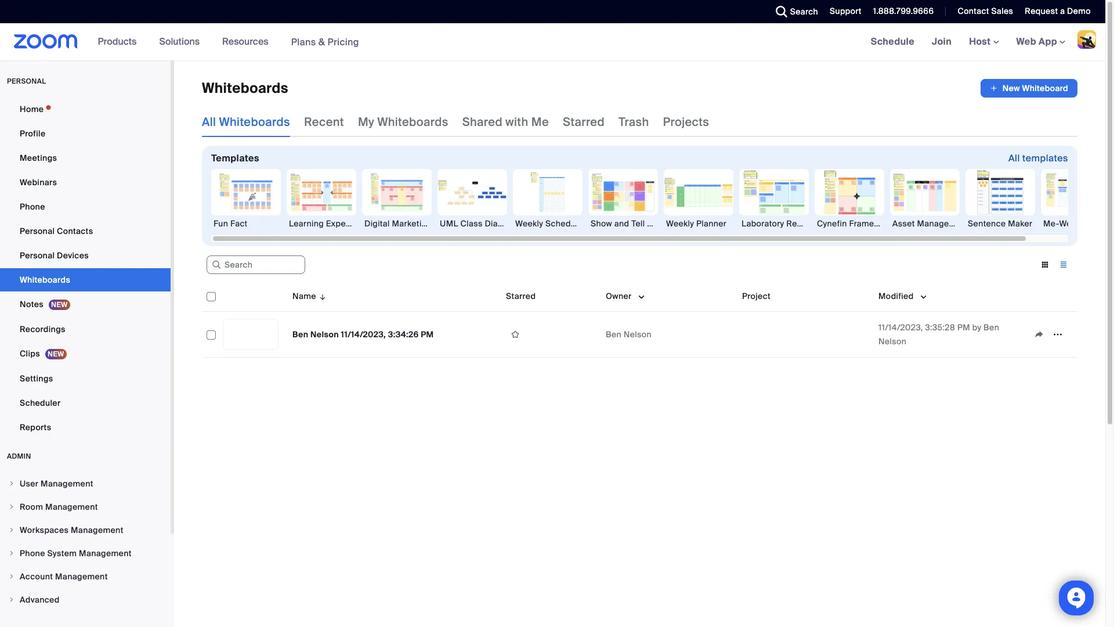 Task type: locate. For each thing, give the bounding box(es) containing it.
we-
[[1060, 218, 1076, 229]]

meetings
[[20, 153, 57, 163]]

weekly
[[516, 218, 544, 229], [666, 218, 694, 229]]

weekly planner button
[[664, 169, 734, 229]]

resources
[[222, 35, 269, 48]]

right image left room
[[8, 503, 15, 510]]

ben for ben nelson
[[606, 329, 622, 340]]

1 vertical spatial personal
[[20, 250, 55, 261]]

schedule
[[871, 35, 915, 48], [546, 218, 583, 229]]

2 weekly from the left
[[666, 218, 694, 229]]

starred up click to star the whiteboard ben nelson 11/14/2023, 3:34:26 pm icon on the left of the page
[[506, 291, 536, 301]]

templates
[[1023, 152, 1069, 164]]

maker
[[1009, 218, 1033, 229]]

starred right me
[[563, 114, 605, 129]]

whiteboards inside application
[[202, 79, 289, 97]]

owner
[[606, 291, 632, 301]]

show and tell with a twist
[[591, 218, 693, 229]]

5 right image from the top
[[8, 573, 15, 580]]

all inside all templates button
[[1009, 152, 1021, 164]]

management up phone system management menu item
[[71, 525, 124, 535]]

workspaces management menu item
[[0, 519, 171, 541]]

management up workspaces management
[[45, 502, 98, 512]]

all
[[202, 114, 216, 129], [1009, 152, 1021, 164]]

1 horizontal spatial weekly
[[666, 218, 694, 229]]

ben down owner
[[606, 329, 622, 340]]

ben right by
[[984, 322, 1000, 333]]

schedule down "1.888.799.9666"
[[871, 35, 915, 48]]

right image for account
[[8, 573, 15, 580]]

with left me
[[506, 114, 529, 129]]

0 horizontal spatial a
[[666, 218, 671, 229]]

phone
[[20, 201, 45, 212], [20, 548, 45, 559]]

whiteboards up templates
[[219, 114, 290, 129]]

tell
[[632, 218, 645, 229]]

personal
[[7, 77, 46, 86]]

management up room management
[[41, 478, 93, 489]]

right image for user
[[8, 480, 15, 487]]

3:35:28
[[926, 322, 956, 333]]

click to star the whiteboard ben nelson 11/14/2023, 3:34:26 pm image
[[506, 329, 525, 340]]

nelson inside 11/14/2023, 3:35:28 pm by ben nelson
[[879, 336, 907, 347]]

request
[[1025, 6, 1059, 16]]

1 horizontal spatial canvas
[[434, 218, 463, 229]]

meetings navigation
[[863, 23, 1106, 61]]

2 phone from the top
[[20, 548, 45, 559]]

1 horizontal spatial schedule
[[871, 35, 915, 48]]

list mode, selected image
[[1055, 260, 1073, 270]]

1 horizontal spatial pm
[[958, 322, 971, 333]]

phone inside menu item
[[20, 548, 45, 559]]

notes link
[[0, 293, 171, 316]]

1 horizontal spatial nelson
[[624, 329, 652, 340]]

0 horizontal spatial ben
[[293, 329, 309, 340]]

plans & pricing link
[[291, 36, 359, 48], [291, 36, 359, 48]]

a
[[1061, 6, 1066, 16], [666, 218, 671, 229]]

and
[[615, 218, 630, 229]]

cynefin framework button
[[815, 169, 893, 229]]

laboratory report element
[[740, 218, 814, 229]]

nelson down arrow down image at the top of the page
[[311, 329, 339, 340]]

weekly planner
[[666, 218, 727, 229]]

0 horizontal spatial schedule
[[546, 218, 583, 229]]

fun fact element
[[211, 218, 281, 229]]

1 personal from the top
[[20, 226, 55, 236]]

cell
[[738, 312, 874, 358]]

pm right 3:34:26
[[421, 329, 434, 340]]

right image left advanced
[[8, 596, 15, 603]]

management for account management
[[55, 571, 108, 582]]

projects
[[663, 114, 710, 129]]

home
[[20, 104, 44, 114]]

a left the demo
[[1061, 6, 1066, 16]]

canvas
[[373, 218, 402, 229], [434, 218, 463, 229]]

starred
[[563, 114, 605, 129], [506, 291, 536, 301]]

1 vertical spatial starred
[[506, 291, 536, 301]]

whiteboards
[[202, 79, 289, 97], [219, 114, 290, 129], [377, 114, 449, 129], [20, 275, 70, 285]]

1 horizontal spatial starred
[[563, 114, 605, 129]]

0 horizontal spatial all
[[202, 114, 216, 129]]

all up templates
[[202, 114, 216, 129]]

personal up personal devices
[[20, 226, 55, 236]]

1 vertical spatial all
[[1009, 152, 1021, 164]]

right image
[[8, 480, 15, 487], [8, 503, 15, 510], [8, 527, 15, 534], [8, 550, 15, 557], [8, 573, 15, 580], [8, 596, 15, 603]]

weekly inside button
[[516, 218, 544, 229]]

management inside button
[[918, 218, 970, 229]]

2 horizontal spatial ben
[[984, 322, 1000, 333]]

with right tell
[[647, 218, 664, 229]]

clips
[[20, 348, 40, 359]]

uml class diagram element
[[438, 218, 519, 229]]

join
[[932, 35, 952, 48]]

canvas for learning experience canvas
[[373, 218, 402, 229]]

right image inside room management menu item
[[8, 503, 15, 510]]

1 right image from the top
[[8, 480, 15, 487]]

1 vertical spatial a
[[666, 218, 671, 229]]

0 horizontal spatial nelson
[[311, 329, 339, 340]]

6 right image from the top
[[8, 596, 15, 603]]

2 personal from the top
[[20, 250, 55, 261]]

1 horizontal spatial ben
[[606, 329, 622, 340]]

class
[[461, 218, 483, 229]]

asset management button
[[891, 169, 970, 229]]

a left twist
[[666, 218, 671, 229]]

0 horizontal spatial starred
[[506, 291, 536, 301]]

ben inside 11/14/2023, 3:35:28 pm by ben nelson
[[984, 322, 1000, 333]]

digital marketing canvas element
[[362, 218, 463, 229]]

us
[[1076, 218, 1087, 229]]

sentence maker element
[[966, 218, 1036, 229]]

all templates
[[1009, 152, 1069, 164]]

pm
[[958, 322, 971, 333], [421, 329, 434, 340]]

all left templates
[[1009, 152, 1021, 164]]

0 vertical spatial starred
[[563, 114, 605, 129]]

0 horizontal spatial pm
[[421, 329, 434, 340]]

room
[[20, 502, 43, 512]]

sentence maker button
[[966, 169, 1036, 229]]

personal down personal contacts
[[20, 250, 55, 261]]

1 horizontal spatial 11/14/2023,
[[879, 322, 923, 333]]

canvas inside digital marketing canvas element
[[434, 218, 463, 229]]

management for user management
[[41, 478, 93, 489]]

1 phone from the top
[[20, 201, 45, 212]]

right image for room
[[8, 503, 15, 510]]

product information navigation
[[89, 23, 368, 61]]

laboratory
[[742, 218, 785, 229]]

4 right image from the top
[[8, 550, 15, 557]]

all for all templates
[[1009, 152, 1021, 164]]

whiteboards link
[[0, 268, 171, 291]]

1 vertical spatial phone
[[20, 548, 45, 559]]

banner
[[0, 23, 1106, 61]]

whiteboards up all whiteboards
[[202, 79, 289, 97]]

add image
[[990, 82, 998, 94]]

0 horizontal spatial with
[[506, 114, 529, 129]]

plans
[[291, 36, 316, 48]]

devices
[[57, 250, 89, 261]]

right image inside workspaces management menu item
[[8, 527, 15, 534]]

3 right image from the top
[[8, 527, 15, 534]]

1 horizontal spatial all
[[1009, 152, 1021, 164]]

twist
[[673, 218, 693, 229]]

1.888.799.9666 button up schedule link
[[874, 6, 934, 16]]

11/14/2023, down modified
[[879, 322, 923, 333]]

support
[[830, 6, 862, 16]]

whiteboards right my
[[377, 114, 449, 129]]

1 horizontal spatial with
[[647, 218, 664, 229]]

asset management
[[893, 218, 970, 229]]

all for all whiteboards
[[202, 114, 216, 129]]

management for room management
[[45, 502, 98, 512]]

phone system management menu item
[[0, 542, 171, 564]]

laboratory report
[[742, 218, 814, 229]]

management inside menu item
[[71, 525, 124, 535]]

phone for phone
[[20, 201, 45, 212]]

cynefin
[[817, 218, 847, 229]]

personal
[[20, 226, 55, 236], [20, 250, 55, 261]]

phone inside 'personal menu' menu
[[20, 201, 45, 212]]

fun fact
[[214, 218, 248, 229]]

1 canvas from the left
[[373, 218, 402, 229]]

all inside tabs of all whiteboard page tab list
[[202, 114, 216, 129]]

0 vertical spatial all
[[202, 114, 216, 129]]

contact sales
[[958, 6, 1014, 16]]

uml
[[440, 218, 459, 229]]

starred inside tabs of all whiteboard page tab list
[[563, 114, 605, 129]]

0 vertical spatial phone
[[20, 201, 45, 212]]

web app
[[1017, 35, 1058, 48]]

1 horizontal spatial a
[[1061, 6, 1066, 16]]

share image
[[1031, 329, 1049, 340]]

new whiteboard button
[[981, 79, 1078, 98]]

right image inside account management menu item
[[8, 573, 15, 580]]

products
[[98, 35, 137, 48]]

Search text field
[[207, 255, 305, 274]]

templates
[[211, 152, 259, 164]]

resources button
[[222, 23, 274, 60]]

1.888.799.9666 button up join
[[865, 0, 937, 23]]

pm left by
[[958, 322, 971, 333]]

nelson down owner
[[624, 329, 652, 340]]

right image left the workspaces
[[8, 527, 15, 534]]

whiteboards down personal devices
[[20, 275, 70, 285]]

webinars
[[20, 177, 57, 188]]

canvas inside learning experience canvas element
[[373, 218, 402, 229]]

right image left system
[[8, 550, 15, 557]]

demo
[[1068, 6, 1091, 16]]

sales
[[992, 6, 1014, 16]]

cell inside application
[[738, 312, 874, 358]]

right image left the account
[[8, 573, 15, 580]]

0 vertical spatial personal
[[20, 226, 55, 236]]

management right asset
[[918, 218, 970, 229]]

ben for ben nelson 11/14/2023, 3:34:26 pm
[[293, 329, 309, 340]]

0 vertical spatial with
[[506, 114, 529, 129]]

phone down webinars
[[20, 201, 45, 212]]

with inside tabs of all whiteboard page tab list
[[506, 114, 529, 129]]

1 vertical spatial with
[[647, 218, 664, 229]]

0 horizontal spatial canvas
[[373, 218, 402, 229]]

2 canvas from the left
[[434, 218, 463, 229]]

management down phone system management menu item
[[55, 571, 108, 582]]

right image left user
[[8, 480, 15, 487]]

0 horizontal spatial weekly
[[516, 218, 544, 229]]

weekly inside button
[[666, 218, 694, 229]]

1 weekly from the left
[[516, 218, 544, 229]]

weekly schedule element
[[513, 218, 583, 229]]

nelson down modified
[[879, 336, 907, 347]]

advanced
[[20, 595, 60, 605]]

2 horizontal spatial nelson
[[879, 336, 907, 347]]

0 vertical spatial schedule
[[871, 35, 915, 48]]

asset
[[893, 218, 915, 229]]

phone for phone system management
[[20, 548, 45, 559]]

right image inside phone system management menu item
[[8, 550, 15, 557]]

11/14/2023, left 3:34:26
[[341, 329, 386, 340]]

application
[[202, 281, 1087, 366], [1031, 326, 1073, 343]]

reports link
[[0, 416, 171, 439]]

ben
[[984, 322, 1000, 333], [293, 329, 309, 340], [606, 329, 622, 340]]

right image inside user management menu item
[[8, 480, 15, 487]]

1 vertical spatial schedule
[[546, 218, 583, 229]]

schedule left show
[[546, 218, 583, 229]]

ben down name
[[293, 329, 309, 340]]

weekly schedule
[[516, 218, 583, 229]]

2 right image from the top
[[8, 503, 15, 510]]

0 horizontal spatial 11/14/2023,
[[341, 329, 386, 340]]

phone up the account
[[20, 548, 45, 559]]



Task type: describe. For each thing, give the bounding box(es) containing it.
recordings
[[20, 324, 65, 334]]

reports
[[20, 422, 51, 433]]

advanced menu item
[[0, 589, 171, 611]]

my whiteboards
[[358, 114, 449, 129]]

whiteboards application
[[202, 79, 1078, 98]]

planner
[[697, 218, 727, 229]]

all templates button
[[1009, 149, 1069, 168]]

right image for phone
[[8, 550, 15, 557]]

app
[[1039, 35, 1058, 48]]

fun fact button
[[211, 169, 281, 229]]

new whiteboard
[[1003, 83, 1069, 93]]

phone link
[[0, 195, 171, 218]]

learning experience canvas element
[[287, 218, 402, 229]]

uml class diagram
[[440, 218, 519, 229]]

shared
[[463, 114, 503, 129]]

sentence
[[968, 218, 1006, 229]]

web
[[1017, 35, 1037, 48]]

recent
[[304, 114, 344, 129]]

11/14/2023, 3:35:28 pm by ben nelson
[[879, 322, 1000, 347]]

arrow down image
[[316, 289, 327, 303]]

management up account management menu item
[[79, 548, 132, 559]]

recordings link
[[0, 318, 171, 341]]

phone system management
[[20, 548, 132, 559]]

account management
[[20, 571, 108, 582]]

shared with me
[[463, 114, 549, 129]]

nelson for ben nelson 11/14/2023, 3:34:26 pm
[[311, 329, 339, 340]]

trash
[[619, 114, 649, 129]]

grid mode, not selected image
[[1036, 260, 1055, 270]]

ben nelson 11/14/2023, 3:34:26 pm
[[293, 329, 434, 340]]

solutions button
[[159, 23, 205, 60]]

personal for personal contacts
[[20, 226, 55, 236]]

system
[[47, 548, 77, 559]]

weekly planner element
[[664, 218, 734, 229]]

sentence maker
[[968, 218, 1033, 229]]

user
[[20, 478, 39, 489]]

profile link
[[0, 122, 171, 145]]

admin menu menu
[[0, 473, 171, 612]]

right image for workspaces
[[8, 527, 15, 534]]

retros
[[1089, 218, 1115, 229]]

uml class diagram button
[[438, 169, 519, 229]]

me-we-us retrospective element
[[1042, 218, 1115, 229]]

user management menu item
[[0, 473, 171, 495]]

personal for personal devices
[[20, 250, 55, 261]]

3:34:26
[[388, 329, 419, 340]]

show and tell with a twist button
[[589, 169, 693, 229]]

profile picture image
[[1078, 30, 1097, 49]]

all whiteboards
[[202, 114, 290, 129]]

room management menu item
[[0, 496, 171, 518]]

canvas for digital marketing canvas
[[434, 218, 463, 229]]

personal contacts
[[20, 226, 93, 236]]

whiteboard
[[1023, 83, 1069, 93]]

a inside button
[[666, 218, 671, 229]]

weekly for weekly planner
[[666, 218, 694, 229]]

whiteboards inside 'personal menu' menu
[[20, 275, 70, 285]]

me-we-us retros
[[1044, 218, 1115, 229]]

more options for ben nelson 11/14/2023, 3:34:26 pm image
[[1049, 329, 1068, 340]]

learning
[[289, 218, 324, 229]]

personal devices link
[[0, 244, 171, 267]]

weekly for weekly schedule
[[516, 218, 544, 229]]

digital marketing canvas button
[[362, 169, 463, 229]]

schedule inside weekly schedule element
[[546, 218, 583, 229]]

nelson for ben nelson
[[624, 329, 652, 340]]

schedule inside schedule link
[[871, 35, 915, 48]]

zoom logo image
[[14, 34, 78, 49]]

management for asset management
[[918, 218, 970, 229]]

1.888.799.9666
[[874, 6, 934, 16]]

thumbnail of ben nelson 11/14/2023, 3:34:26 pm image
[[224, 319, 278, 350]]

workspaces management
[[20, 525, 124, 535]]

meetings link
[[0, 146, 171, 170]]

clips link
[[0, 342, 171, 366]]

personal menu menu
[[0, 98, 171, 440]]

account
[[20, 571, 53, 582]]

modified
[[879, 291, 914, 301]]

project
[[743, 291, 771, 301]]

scheduler link
[[0, 391, 171, 415]]

banner containing products
[[0, 23, 1106, 61]]

pricing
[[328, 36, 359, 48]]

fun
[[214, 218, 228, 229]]

application containing name
[[202, 281, 1087, 366]]

weekly schedule button
[[513, 169, 583, 229]]

11/14/2023, inside 11/14/2023, 3:35:28 pm by ben nelson
[[879, 322, 923, 333]]

host button
[[970, 35, 999, 48]]

join link
[[924, 23, 961, 60]]

cynefin framework element
[[815, 218, 893, 229]]

with inside button
[[647, 218, 664, 229]]

settings link
[[0, 367, 171, 390]]

personal devices
[[20, 250, 89, 261]]

fact
[[230, 218, 248, 229]]

digital
[[365, 218, 390, 229]]

profile
[[20, 128, 46, 139]]

&
[[319, 36, 325, 48]]

show and tell with a twist element
[[589, 218, 693, 229]]

user management
[[20, 478, 93, 489]]

home link
[[0, 98, 171, 121]]

my
[[358, 114, 375, 129]]

account management menu item
[[0, 565, 171, 588]]

show
[[591, 218, 613, 229]]

solutions
[[159, 35, 200, 48]]

laboratory report button
[[740, 169, 814, 229]]

tabs of all whiteboard page tab list
[[202, 107, 710, 137]]

contacts
[[57, 226, 93, 236]]

digital marketing canvas
[[365, 218, 463, 229]]

cynefin framework
[[817, 218, 893, 229]]

right image inside advanced menu item
[[8, 596, 15, 603]]

personal contacts link
[[0, 219, 171, 243]]

web app button
[[1017, 35, 1066, 48]]

schedule link
[[863, 23, 924, 60]]

asset management element
[[891, 218, 970, 229]]

0 vertical spatial a
[[1061, 6, 1066, 16]]

management for workspaces management
[[71, 525, 124, 535]]

diagram
[[485, 218, 519, 229]]

admin
[[7, 452, 31, 461]]

marketing
[[392, 218, 432, 229]]

new
[[1003, 83, 1021, 93]]

search button
[[767, 0, 822, 23]]

ben nelson
[[606, 329, 652, 340]]

me-
[[1044, 218, 1060, 229]]

pm inside 11/14/2023, 3:35:28 pm by ben nelson
[[958, 322, 971, 333]]



Task type: vqa. For each thing, say whether or not it's contained in the screenshot.
Ben Nelson's Ben
yes



